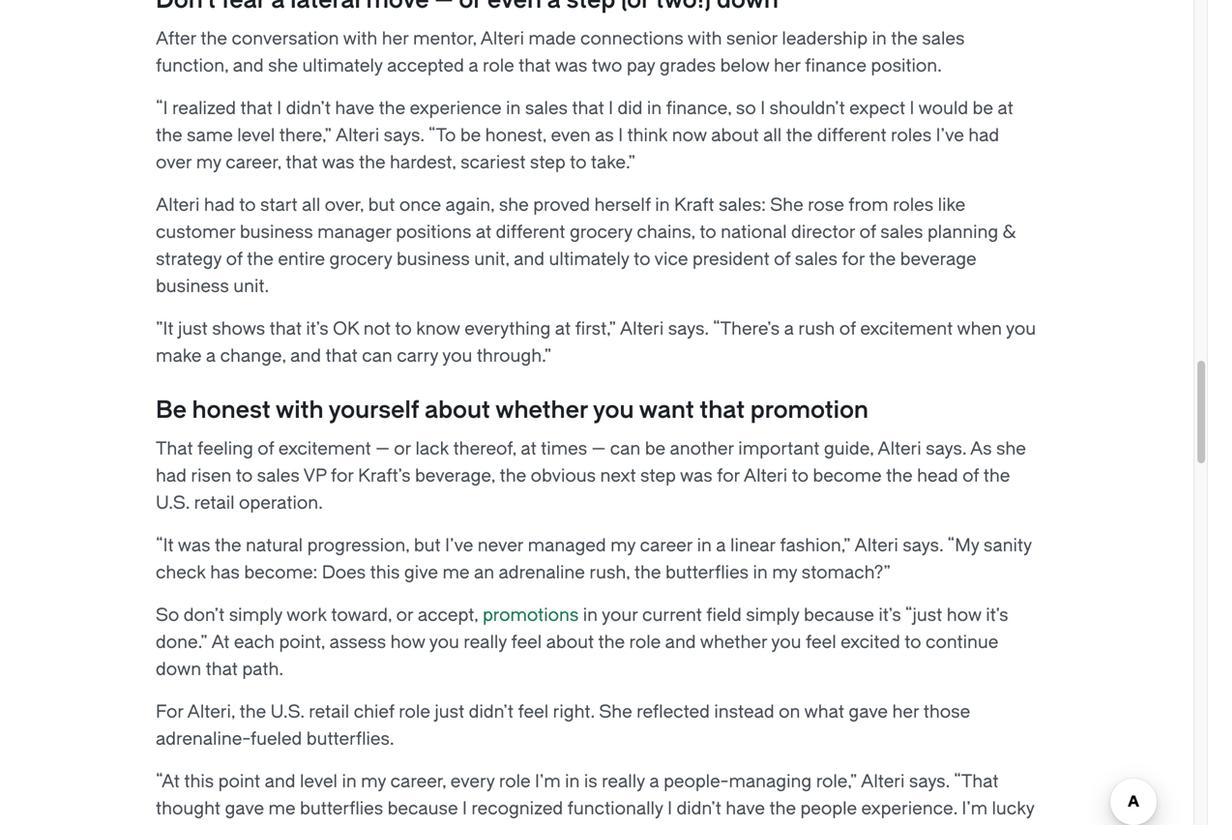 Task type: describe. For each thing, give the bounding box(es) containing it.
times
[[541, 439, 587, 459]]

that down ok
[[325, 346, 358, 366]]

level inside "i realized that i didn't have the experience in sales that i did in finance, so i shouldn't expect i would be at the same level there," alteri says. "to be honest, even as i think now about all the different roles i've had over my career, that was the hardest, scariest step to take."
[[237, 125, 275, 146]]

scariest
[[460, 153, 526, 173]]

those
[[923, 702, 970, 722]]

in down linear
[[753, 563, 768, 583]]

or for lack
[[394, 439, 411, 459]]

butterflies inside '"it was the natural progression, but i've never managed my career in a linear fashion," alteri says. "my sanity check has become: does this give me an adrenaline rush, the butterflies in my stomach?"'
[[665, 563, 749, 583]]

so
[[736, 98, 756, 119]]

i left would at the right top of the page
[[910, 98, 914, 119]]

yourself
[[329, 397, 419, 424]]

to right risen
[[236, 466, 253, 486]]

made
[[529, 29, 576, 49]]

says. inside '"it was the natural progression, but i've never managed my career in a linear fashion," alteri says. "my sanity check has become: does this give me an adrenaline rush, the butterflies in my stomach?"'
[[903, 536, 943, 556]]

senior
[[726, 29, 778, 49]]

chains,
[[637, 222, 695, 242]]

be inside the that feeling of excitement — or lack thereof, at times — can be another important guide, alteri says. as she had risen to sales vp for kraft's beverage, the obvious next step was for alteri to become the head of the u.s. retail operation.
[[645, 439, 666, 459]]

the up over
[[156, 125, 182, 146]]

different inside "i realized that i didn't have the experience in sales that i did in finance, so i shouldn't expect i would be at the same level there," alteri says. "to be honest, even as i think now about all the different roles i've had over my career, that was the hardest, scariest step to take."
[[817, 125, 887, 146]]

president
[[692, 249, 770, 270]]

the down as
[[983, 466, 1010, 486]]

assess
[[329, 632, 386, 653]]

make
[[156, 346, 202, 366]]

next
[[600, 466, 636, 486]]

of down as
[[962, 466, 979, 486]]

field
[[706, 605, 742, 626]]

i down every
[[462, 799, 467, 819]]

at inside "it just shows that it's ok not to know everything at first," alteri says. "there's a rush of excitement when you make a change, and that can carry you through."
[[555, 319, 571, 339]]

1 vertical spatial about
[[425, 397, 490, 424]]

that right realized
[[240, 98, 273, 119]]

hardest,
[[390, 153, 456, 173]]

role,"
[[816, 772, 857, 792]]

role inside after the conversation with her mentor, alteri made connections with senior leadership in the sales function, and she ultimately accepted a role that was two pay grades below her finance position.
[[483, 56, 514, 76]]

think
[[627, 125, 668, 146]]

the up the function,
[[201, 29, 227, 49]]

promotion
[[750, 397, 868, 424]]

retail inside the that feeling of excitement — or lack thereof, at times — can be another important guide, alteri says. as she had risen to sales vp for kraft's beverage, the obvious next step was for alteri to become the head of the u.s. retail operation.
[[194, 493, 235, 513]]

alteri down important
[[744, 466, 787, 486]]

"i
[[156, 98, 168, 119]]

adrenaline-
[[156, 729, 250, 749]]

the up has
[[215, 536, 241, 556]]

a right make
[[206, 346, 216, 366]]

excitement inside "it just shows that it's ok not to know everything at first," alteri says. "there's a rush of excitement when you make a change, and that can carry you through."
[[860, 319, 953, 339]]

0 horizontal spatial business
[[156, 276, 229, 297]]

become
[[813, 466, 882, 486]]

1 vertical spatial be
[[460, 125, 481, 146]]

below
[[720, 56, 769, 76]]

me inside '"it was the natural progression, but i've never managed my career in a linear fashion," alteri says. "my sanity check has become: does this give me an adrenaline rush, the butterflies in my stomach?"'
[[442, 563, 470, 583]]

that up change,
[[270, 319, 302, 339]]

instead
[[714, 702, 774, 722]]

the down thereof,
[[500, 466, 526, 486]]

for alteri, the u.s. retail chief role just didn't feel right. she reflected instead on what gave her those adrenaline-fueled butterflies.
[[156, 702, 970, 749]]

alteri inside "at this point and level in my career, every role i'm in is really a people-managing role," alteri says. "that thought gave me butterflies because i recognized functionally i didn't have the people experience. i'm luck
[[861, 772, 905, 792]]

says. inside "at this point and level in my career, every role i'm in is really a people-managing role," alteri says. "that thought gave me butterflies because i recognized functionally i didn't have the people experience. i'm luck
[[909, 772, 950, 792]]

1 horizontal spatial with
[[343, 29, 378, 49]]

the up unit.
[[247, 249, 274, 270]]

natural
[[246, 536, 303, 556]]

1 horizontal spatial for
[[717, 466, 740, 486]]

she inside for alteri, the u.s. retail chief role just didn't feel right. she reflected instead on what gave her those adrenaline-fueled butterflies.
[[599, 702, 632, 722]]

head
[[917, 466, 958, 486]]

the left 'beverage'
[[869, 249, 896, 270]]

i down people-
[[668, 799, 672, 819]]

career, inside "at this point and level in my career, every role i'm in is really a people-managing role," alteri says. "that thought gave me butterflies because i recognized functionally i didn't have the people experience. i'm luck
[[390, 772, 446, 792]]

in your current field simply because it's "just how it's done." at each point, assess how you really feel about the role and whether you feel excited to continue down that path.
[[156, 605, 1008, 680]]

point
[[218, 772, 260, 792]]

rush
[[798, 319, 835, 339]]

didn't inside "at this point and level in my career, every role i'm in is really a people-managing role," alteri says. "that thought gave me butterflies because i recognized functionally i didn't have the people experience. i'm luck
[[677, 799, 721, 819]]

0 horizontal spatial with
[[276, 397, 324, 424]]

feel down promotions
[[511, 632, 542, 653]]

over,
[[325, 195, 364, 215]]

ultimately inside alteri had to start all over, but once again, she proved herself in kraft sales: she rose from roles like customer business manager positions at different grocery chains, to national director of sales planning & strategy of the entire grocery business unit, and ultimately to vice president of sales for the beverage business unit.
[[549, 249, 629, 270]]

just inside for alteri, the u.s. retail chief role just didn't feel right. she reflected instead on what gave her those adrenaline-fueled butterflies.
[[435, 702, 464, 722]]

point,
[[279, 632, 325, 653]]

0 horizontal spatial how
[[390, 632, 425, 653]]

but inside alteri had to start all over, but once again, she proved herself in kraft sales: she rose from roles like customer business manager positions at different grocery chains, to national director of sales planning & strategy of the entire grocery business unit, and ultimately to vice president of sales for the beverage business unit.
[[368, 195, 395, 215]]

&
[[1003, 222, 1016, 242]]

1 horizontal spatial grocery
[[570, 222, 633, 242]]

and inside in your current field simply because it's "just how it's done." at each point, assess how you really feel about the role and whether you feel excited to continue down that path.
[[665, 632, 696, 653]]

simply inside in your current field simply because it's "just how it's done." at each point, assess how you really feel about the role and whether you feel excited to continue down that path.
[[746, 605, 799, 626]]

sales down director at right top
[[795, 249, 838, 270]]

as
[[970, 439, 992, 459]]

thought
[[156, 799, 221, 819]]

in right the did
[[647, 98, 662, 119]]

that inside after the conversation with her mentor, alteri made connections with senior leadership in the sales function, and she ultimately accepted a role that was two pay grades below her finance position.
[[519, 56, 551, 76]]

the down accepted at left
[[379, 98, 405, 119]]

the inside for alteri, the u.s. retail chief role just didn't feel right. she reflected instead on what gave her those adrenaline-fueled butterflies.
[[239, 702, 266, 722]]

adrenaline
[[499, 563, 585, 583]]

alteri,
[[187, 702, 235, 722]]

is
[[584, 772, 597, 792]]

finance
[[805, 56, 867, 76]]

sales inside after the conversation with her mentor, alteri made connections with senior leadership in the sales function, and she ultimately accepted a role that was two pay grades below her finance position.
[[922, 29, 965, 49]]

grades
[[660, 56, 716, 76]]

1 horizontal spatial her
[[774, 56, 801, 76]]

over
[[156, 153, 192, 173]]

people-
[[664, 772, 729, 792]]

fashion,"
[[780, 536, 851, 556]]

want
[[639, 397, 694, 424]]

alteri inside "it just shows that it's ok not to know everything at first," alteri says. "there's a rush of excitement when you make a change, and that can carry you through."
[[620, 319, 664, 339]]

1 simply from the left
[[229, 605, 282, 626]]

as
[[595, 125, 614, 146]]

in inside alteri had to start all over, but once again, she proved herself in kraft sales: she rose from roles like customer business manager positions at different grocery chains, to national director of sales planning & strategy of the entire grocery business unit, and ultimately to vice president of sales for the beverage business unit.
[[655, 195, 670, 215]]

you up on
[[771, 632, 801, 653]]

fueled
[[250, 729, 302, 749]]

start
[[260, 195, 298, 215]]

of down national
[[774, 249, 791, 270]]

2 horizontal spatial it's
[[986, 605, 1008, 626]]

in up honest,
[[506, 98, 521, 119]]

an
[[474, 563, 494, 583]]

feeling
[[197, 439, 253, 459]]

two
[[592, 56, 622, 76]]

0 vertical spatial how
[[947, 605, 982, 626]]

the down career
[[634, 563, 661, 583]]

lack
[[415, 439, 449, 459]]

strategy
[[156, 249, 222, 270]]

2 horizontal spatial with
[[687, 29, 722, 49]]

promotions
[[483, 605, 579, 626]]

my inside "i realized that i didn't have the experience in sales that i did in finance, so i shouldn't expect i would be at the same level there," alteri says. "to be honest, even as i think now about all the different roles i've had over my career, that was the hardest, scariest step to take."
[[196, 153, 221, 173]]

take."
[[591, 153, 636, 173]]

can inside the that feeling of excitement — or lack thereof, at times — can be another important guide, alteri says. as she had risen to sales vp for kraft's beverage, the obvious next step was for alteri to become the head of the u.s. retail operation.
[[610, 439, 641, 459]]

a inside after the conversation with her mentor, alteri made connections with senior leadership in the sales function, and she ultimately accepted a role that was two pay grades below her finance position.
[[468, 56, 478, 76]]

to left start
[[239, 195, 256, 215]]

in down butterflies.
[[342, 772, 357, 792]]

chief
[[354, 702, 394, 722]]

0 vertical spatial whether
[[495, 397, 588, 424]]

2 horizontal spatial business
[[397, 249, 470, 270]]

for inside alteri had to start all over, but once again, she proved herself in kraft sales: she rose from roles like customer business manager positions at different grocery chains, to national director of sales planning & strategy of the entire grocery business unit, and ultimately to vice president of sales for the beverage business unit.
[[842, 249, 865, 270]]

i right as
[[618, 125, 623, 146]]

of down from
[[859, 222, 876, 242]]

the down shouldn't
[[786, 125, 813, 146]]

on
[[779, 702, 800, 722]]

she inside the that feeling of excitement — or lack thereof, at times — can be another important guide, alteri says. as she had risen to sales vp for kraft's beverage, the obvious next step was for alteri to become the head of the u.s. retail operation.
[[996, 439, 1026, 459]]

all inside alteri had to start all over, but once again, she proved herself in kraft sales: she rose from roles like customer business manager positions at different grocery chains, to national director of sales planning & strategy of the entire grocery business unit, and ultimately to vice president of sales for the beverage business unit.
[[302, 195, 320, 215]]

down
[[156, 659, 201, 680]]

positions
[[396, 222, 471, 242]]

sales inside "i realized that i didn't have the experience in sales that i did in finance, so i shouldn't expect i would be at the same level there," alteri says. "to be honest, even as i think now about all the different roles i've had over my career, that was the hardest, scariest step to take."
[[525, 98, 568, 119]]

you left 'want'
[[593, 397, 634, 424]]

people
[[800, 799, 857, 819]]

to inside in your current field simply because it's "just how it's done." at each point, assess how you really feel about the role and whether you feel excited to continue down that path.
[[905, 632, 921, 653]]

1 vertical spatial i'm
[[962, 799, 988, 819]]

was inside "i realized that i didn't have the experience in sales that i did in finance, so i shouldn't expect i would be at the same level there," alteri says. "to be honest, even as i think now about all the different roles i've had over my career, that was the hardest, scariest step to take."
[[322, 153, 355, 173]]

role inside in your current field simply because it's "just how it's done." at each point, assess how you really feel about the role and whether you feel excited to continue down that path.
[[629, 632, 661, 653]]

your
[[602, 605, 638, 626]]

now
[[672, 125, 707, 146]]

of right feeling
[[258, 439, 274, 459]]

stomach?"
[[802, 563, 891, 583]]

me inside "at this point and level in my career, every role i'm in is really a people-managing role," alteri says. "that thought gave me butterflies because i recognized functionally i didn't have the people experience. i'm luck
[[268, 799, 296, 819]]

thereof,
[[453, 439, 516, 459]]

toward,
[[331, 605, 392, 626]]

give
[[404, 563, 438, 583]]

vp
[[303, 466, 326, 486]]

to down kraft
[[700, 222, 716, 242]]

retail inside for alteri, the u.s. retail chief role just didn't feel right. she reflected instead on what gave her those adrenaline-fueled butterflies.
[[309, 702, 349, 722]]

i up there,"
[[277, 98, 282, 119]]

pay
[[627, 56, 655, 76]]

at
[[211, 632, 230, 653]]

my up rush,
[[610, 536, 636, 556]]

director
[[791, 222, 855, 242]]

to down important
[[792, 466, 809, 486]]

and inside after the conversation with her mentor, alteri made connections with senior leadership in the sales function, and she ultimately accepted a role that was two pay grades below her finance position.
[[233, 56, 264, 76]]

career, inside "i realized that i didn't have the experience in sales that i did in finance, so i shouldn't expect i would be at the same level there," alteri says. "to be honest, even as i think now about all the different roles i've had over my career, that was the hardest, scariest step to take."
[[226, 153, 281, 173]]

alteri had to start all over, but once again, she proved herself in kraft sales: she rose from roles like customer business manager positions at different grocery chains, to national director of sales planning & strategy of the entire grocery business unit, and ultimately to vice president of sales for the beverage business unit.
[[156, 195, 1016, 297]]

of up unit.
[[226, 249, 243, 270]]

roles inside alteri had to start all over, but once again, she proved herself in kraft sales: she rose from roles like customer business manager positions at different grocery chains, to national director of sales planning & strategy of the entire grocery business unit, and ultimately to vice president of sales for the beverage business unit.
[[893, 195, 934, 215]]

it's inside "it just shows that it's ok not to know everything at first," alteri says. "there's a rush of excitement when you make a change, and that can carry you through."
[[306, 319, 329, 339]]

gave inside "at this point and level in my career, every role i'm in is really a people-managing role," alteri says. "that thought gave me butterflies because i recognized functionally i didn't have the people experience. i'm luck
[[225, 799, 264, 819]]

really inside in your current field simply because it's "just how it's done." at each point, assess how you really feel about the role and whether you feel excited to continue down that path.
[[464, 632, 507, 653]]

had inside alteri had to start all over, but once again, she proved herself in kraft sales: she rose from roles like customer business manager positions at different grocery chains, to national director of sales planning & strategy of the entire grocery business unit, and ultimately to vice president of sales for the beverage business unit.
[[204, 195, 235, 215]]

mentor,
[[413, 29, 477, 49]]

a left rush
[[784, 319, 794, 339]]

my down fashion,"
[[772, 563, 797, 583]]

0 vertical spatial business
[[240, 222, 313, 242]]

u.s. inside the that feeling of excitement — or lack thereof, at times — can be another important guide, alteri says. as she had risen to sales vp for kraft's beverage, the obvious next step was for alteri to become the head of the u.s. retail operation.
[[156, 493, 190, 513]]

carry
[[397, 346, 438, 366]]

she inside alteri had to start all over, but once again, she proved herself in kraft sales: she rose from roles like customer business manager positions at different grocery chains, to national director of sales planning & strategy of the entire grocery business unit, and ultimately to vice president of sales for the beverage business unit.
[[499, 195, 529, 215]]

or for accept,
[[396, 605, 413, 626]]

0 vertical spatial be
[[973, 98, 993, 119]]

you down accept,
[[429, 632, 459, 653]]

important
[[738, 439, 820, 459]]

become:
[[244, 563, 317, 583]]

after
[[156, 29, 196, 49]]

i've inside '"it was the natural progression, but i've never managed my career in a linear fashion," alteri says. "my sanity check has become: does this give me an adrenaline rush, the butterflies in my stomach?"'
[[445, 536, 473, 556]]

i left the did
[[609, 98, 613, 119]]

step inside "i realized that i didn't have the experience in sales that i did in finance, so i shouldn't expect i would be at the same level there," alteri says. "to be honest, even as i think now about all the different roles i've had over my career, that was the hardest, scariest step to take."
[[530, 153, 565, 173]]

had inside "i realized that i didn't have the experience in sales that i did in finance, so i shouldn't expect i would be at the same level there," alteri says. "to be honest, even as i think now about all the different roles i've had over my career, that was the hardest, scariest step to take."
[[968, 125, 999, 146]]

even
[[551, 125, 591, 146]]

had inside the that feeling of excitement — or lack thereof, at times — can be another important guide, alteri says. as she had risen to sales vp for kraft's beverage, the obvious next step was for alteri to become the head of the u.s. retail operation.
[[156, 466, 187, 486]]

work
[[286, 605, 327, 626]]

because inside "at this point and level in my career, every role i'm in is really a people-managing role," alteri says. "that thought gave me butterflies because i recognized functionally i didn't have the people experience. i'm luck
[[387, 799, 458, 819]]

i've inside "i realized that i didn't have the experience in sales that i did in finance, so i shouldn't expect i would be at the same level there," alteri says. "to be honest, even as i think now about all the different roles i've had over my career, that was the hardest, scariest step to take."
[[936, 125, 964, 146]]

be
[[156, 397, 187, 424]]

alteri inside '"it was the natural progression, but i've never managed my career in a linear fashion," alteri says. "my sanity check has become: does this give me an adrenaline rush, the butterflies in my stomach?"'
[[854, 536, 898, 556]]



Task type: vqa. For each thing, say whether or not it's contained in the screenshot.
Junior Designer's the image for post author
no



Task type: locate. For each thing, give the bounding box(es) containing it.
everything
[[464, 319, 551, 339]]

grocery down the herself on the top of page
[[570, 222, 633, 242]]

really inside "at this point and level in my career, every role i'm in is really a people-managing role," alteri says. "that thought gave me butterflies because i recognized functionally i didn't have the people experience. i'm luck
[[602, 772, 645, 792]]

step down even
[[530, 153, 565, 173]]

managing
[[729, 772, 812, 792]]

1 horizontal spatial i'm
[[962, 799, 988, 819]]

in inside after the conversation with her mentor, alteri made connections with senior leadership in the sales function, and she ultimately accepted a role that was two pay grades below her finance position.
[[872, 29, 887, 49]]

1 horizontal spatial me
[[442, 563, 470, 583]]

be right "to
[[460, 125, 481, 146]]

0 vertical spatial she
[[268, 56, 298, 76]]

2 — from the left
[[592, 439, 606, 459]]

can inside "it just shows that it's ok not to know everything at first," alteri says. "there's a rush of excitement when you make a change, and that can carry you through."
[[362, 346, 392, 366]]

0 horizontal spatial level
[[237, 125, 275, 146]]

level right same at the left top of page
[[237, 125, 275, 146]]

0 horizontal spatial can
[[362, 346, 392, 366]]

a inside "at this point and level in my career, every role i'm in is really a people-managing role," alteri says. "that thought gave me butterflies because i recognized functionally i didn't have the people experience. i'm luck
[[649, 772, 659, 792]]

2 vertical spatial business
[[156, 276, 229, 297]]

just inside "it just shows that it's ok not to know everything at first," alteri says. "there's a rush of excitement when you make a change, and that can carry you through."
[[178, 319, 208, 339]]

a down mentor,
[[468, 56, 478, 76]]

this left give
[[370, 563, 400, 583]]

at inside "i realized that i didn't have the experience in sales that i did in finance, so i shouldn't expect i would be at the same level there," alteri says. "to be honest, even as i think now about all the different roles i've had over my career, that was the hardest, scariest step to take."
[[998, 98, 1013, 119]]

it's left ok
[[306, 319, 329, 339]]

change,
[[220, 346, 286, 366]]

and right unit,
[[514, 249, 545, 270]]

different down expect
[[817, 125, 887, 146]]

that down made
[[519, 56, 551, 76]]

realized
[[172, 98, 236, 119]]

1 vertical spatial this
[[184, 772, 214, 792]]

sales inside the that feeling of excitement — or lack thereof, at times — can be another important guide, alteri says. as she had risen to sales vp for kraft's beverage, the obvious next step was for alteri to become the head of the u.s. retail operation.
[[257, 466, 300, 486]]

career,
[[226, 153, 281, 173], [390, 772, 446, 792]]

alteri up head
[[878, 439, 921, 459]]

but right over,
[[368, 195, 395, 215]]

of inside "it just shows that it's ok not to know everything at first," alteri says. "there's a rush of excitement when you make a change, and that can carry you through."
[[839, 319, 856, 339]]

0 horizontal spatial about
[[425, 397, 490, 424]]

for right vp
[[331, 466, 354, 486]]

from
[[848, 195, 889, 215]]

role inside for alteri, the u.s. retail chief role just didn't feel right. she reflected instead on what gave her those adrenaline-fueled butterflies.
[[399, 702, 430, 722]]

right.
[[553, 702, 595, 722]]

"it
[[156, 319, 174, 339]]

1 horizontal spatial be
[[645, 439, 666, 459]]

says. up head
[[926, 439, 966, 459]]

0 vertical spatial just
[[178, 319, 208, 339]]

at inside the that feeling of excitement — or lack thereof, at times — can be another important guide, alteri says. as she had risen to sales vp for kraft's beverage, the obvious next step was for alteri to become the head of the u.s. retail operation.
[[521, 439, 537, 459]]

this up thought
[[184, 772, 214, 792]]

0 horizontal spatial ultimately
[[302, 56, 383, 76]]

excitement
[[860, 319, 953, 339], [278, 439, 371, 459]]

about down promotions
[[546, 632, 594, 653]]

the left hardest,
[[359, 153, 386, 173]]

ultimately down conversation on the left of page
[[302, 56, 383, 76]]

says. left "my
[[903, 536, 943, 556]]

ultimately inside after the conversation with her mentor, alteri made connections with senior leadership in the sales function, and she ultimately accepted a role that was two pay grades below her finance position.
[[302, 56, 383, 76]]

proved
[[533, 195, 590, 215]]

conversation
[[232, 29, 339, 49]]

1 vertical spatial can
[[610, 439, 641, 459]]

butterflies inside "at this point and level in my career, every role i'm in is really a people-managing role," alteri says. "that thought gave me butterflies because i recognized functionally i didn't have the people experience. i'm luck
[[300, 799, 383, 819]]

i'm down "that
[[962, 799, 988, 819]]

career, left every
[[390, 772, 446, 792]]

gave
[[849, 702, 888, 722], [225, 799, 264, 819]]

promotions link
[[483, 605, 579, 626]]

0 horizontal spatial have
[[335, 98, 374, 119]]

1 horizontal spatial but
[[414, 536, 441, 556]]

it's
[[306, 319, 329, 339], [879, 605, 901, 626], [986, 605, 1008, 626]]

all
[[763, 125, 782, 146], [302, 195, 320, 215]]

roles
[[891, 125, 932, 146], [893, 195, 934, 215]]

it's up 'continue'
[[986, 605, 1008, 626]]

0 vertical spatial u.s.
[[156, 493, 190, 513]]

0 horizontal spatial butterflies
[[300, 799, 383, 819]]

but up give
[[414, 536, 441, 556]]

in
[[872, 29, 887, 49], [506, 98, 521, 119], [647, 98, 662, 119], [655, 195, 670, 215], [697, 536, 712, 556], [753, 563, 768, 583], [583, 605, 598, 626], [342, 772, 357, 792], [565, 772, 580, 792]]

that
[[156, 439, 193, 459]]

you down know
[[442, 346, 472, 366]]

the inside in your current field simply because it's "just how it's done." at each point, assess how you really feel about the role and whether you feel excited to continue down that path.
[[598, 632, 625, 653]]

sales:
[[719, 195, 766, 215]]

because inside in your current field simply because it's "just how it's done." at each point, assess how you really feel about the role and whether you feel excited to continue down that path.
[[804, 605, 874, 626]]

how up 'continue'
[[947, 605, 982, 626]]

was down there,"
[[322, 153, 355, 173]]

roles left like
[[893, 195, 934, 215]]

to inside "it just shows that it's ok not to know everything at first," alteri says. "there's a rush of excitement when you make a change, and that can carry you through."
[[395, 319, 412, 339]]

shouldn't
[[769, 98, 845, 119]]

1 horizontal spatial career,
[[390, 772, 446, 792]]

she inside after the conversation with her mentor, alteri made connections with senior leadership in the sales function, and she ultimately accepted a role that was two pay grades below her finance position.
[[268, 56, 298, 76]]

u.s. up "it
[[156, 493, 190, 513]]

she right again,
[[499, 195, 529, 215]]

roles down would at the right top of the page
[[891, 125, 932, 146]]

alteri left made
[[480, 29, 524, 49]]

0 vertical spatial butterflies
[[665, 563, 749, 583]]

sales up the operation. at the left
[[257, 466, 300, 486]]

1 horizontal spatial it's
[[879, 605, 901, 626]]

1 horizontal spatial whether
[[700, 632, 767, 653]]

she inside alteri had to start all over, but once again, she proved herself in kraft sales: she rose from roles like customer business manager positions at different grocery chains, to national director of sales planning & strategy of the entire grocery business unit, and ultimately to vice president of sales for the beverage business unit.
[[770, 195, 803, 215]]

sales down from
[[880, 222, 923, 242]]

my inside "at this point and level in my career, every role i'm in is really a people-managing role," alteri says. "that thought gave me butterflies because i recognized functionally i didn't have the people experience. i'm luck
[[361, 772, 386, 792]]

she
[[770, 195, 803, 215], [599, 702, 632, 722]]

1 vertical spatial me
[[268, 799, 296, 819]]

that down there,"
[[286, 153, 318, 173]]

about inside "i realized that i didn't have the experience in sales that i did in finance, so i shouldn't expect i would be at the same level there," alteri says. "to be honest, even as i think now about all the different roles i've had over my career, that was the hardest, scariest step to take."
[[711, 125, 759, 146]]

2 simply from the left
[[746, 605, 799, 626]]

with right conversation on the left of page
[[343, 29, 378, 49]]

to inside "i realized that i didn't have the experience in sales that i did in finance, so i shouldn't expect i would be at the same level there," alteri says. "to be honest, even as i think now about all the different roles i've had over my career, that was the hardest, scariest step to take."
[[570, 153, 587, 173]]

0 vertical spatial different
[[817, 125, 887, 146]]

path.
[[242, 659, 283, 680]]

have inside "i realized that i didn't have the experience in sales that i did in finance, so i shouldn't expect i would be at the same level there," alteri says. "to be honest, even as i think now about all the different roles i've had over my career, that was the hardest, scariest step to take."
[[335, 98, 374, 119]]

my
[[196, 153, 221, 173], [610, 536, 636, 556], [772, 563, 797, 583], [361, 772, 386, 792]]

says. inside "it just shows that it's ok not to know everything at first," alteri says. "there's a rush of excitement when you make a change, and that can carry you through."
[[668, 319, 709, 339]]

her inside for alteri, the u.s. retail chief role just didn't feel right. she reflected instead on what gave her those adrenaline-fueled butterflies.
[[892, 702, 919, 722]]

the left head
[[886, 466, 913, 486]]

0 vertical spatial she
[[770, 195, 803, 215]]

feel left the excited
[[806, 632, 836, 653]]

0 vertical spatial or
[[394, 439, 411, 459]]

alteri up "experience." on the right bottom
[[861, 772, 905, 792]]

— up kraft's
[[375, 439, 390, 459]]

says. inside the that feeling of excitement — or lack thereof, at times — can be another important guide, alteri says. as she had risen to sales vp for kraft's beverage, the obvious next step was for alteri to become the head of the u.s. retail operation.
[[926, 439, 966, 459]]

her
[[382, 29, 409, 49], [774, 56, 801, 76], [892, 702, 919, 722]]

0 vertical spatial have
[[335, 98, 374, 119]]

says. up "experience." on the right bottom
[[909, 772, 950, 792]]

for
[[842, 249, 865, 270], [331, 466, 354, 486], [717, 466, 740, 486]]

national
[[721, 222, 787, 242]]

first,"
[[575, 319, 616, 339]]

1 vertical spatial whether
[[700, 632, 767, 653]]

at left first,"
[[555, 319, 571, 339]]

0 horizontal spatial this
[[184, 772, 214, 792]]

0 horizontal spatial all
[[302, 195, 320, 215]]

rose
[[808, 195, 844, 215]]

0 vertical spatial ultimately
[[302, 56, 383, 76]]

about down so
[[711, 125, 759, 146]]

— up next
[[592, 439, 606, 459]]

herself
[[594, 195, 651, 215]]

says. inside "i realized that i didn't have the experience in sales that i did in finance, so i shouldn't expect i would be at the same level there," alteri says. "to be honest, even as i think now about all the different roles i've had over my career, that was the hardest, scariest step to take."
[[384, 125, 424, 146]]

in up position.
[[872, 29, 887, 49]]

0 vertical spatial career,
[[226, 153, 281, 173]]

butterflies up field
[[665, 563, 749, 583]]

a
[[468, 56, 478, 76], [784, 319, 794, 339], [206, 346, 216, 366], [716, 536, 726, 556], [649, 772, 659, 792]]

has
[[210, 563, 240, 583]]

gave inside for alteri, the u.s. retail chief role just didn't feel right. she reflected instead on what gave her those adrenaline-fueled butterflies.
[[849, 702, 888, 722]]

or
[[394, 439, 411, 459], [396, 605, 413, 626]]

leadership
[[782, 29, 868, 49]]

0 horizontal spatial grocery
[[329, 249, 392, 270]]

the down your
[[598, 632, 625, 653]]

that down at at the bottom left
[[206, 659, 238, 680]]

1 horizontal spatial retail
[[309, 702, 349, 722]]

have inside "at this point and level in my career, every role i'm in is really a people-managing role," alteri says. "that thought gave me butterflies because i recognized functionally i didn't have the people experience. i'm luck
[[726, 799, 765, 819]]

career
[[640, 536, 693, 556]]

u.s. up the 'fueled' at the left bottom of the page
[[270, 702, 305, 722]]

1 vertical spatial how
[[390, 632, 425, 653]]

the up position.
[[891, 29, 918, 49]]

and inside "it just shows that it's ok not to know everything at first," alteri says. "there's a rush of excitement when you make a change, and that can carry you through."
[[290, 346, 321, 366]]

and inside "at this point and level in my career, every role i'm in is really a people-managing role," alteri says. "that thought gave me butterflies because i recognized functionally i didn't have the people experience. i'm luck
[[265, 772, 295, 792]]

did
[[618, 98, 643, 119]]

all inside "i realized that i didn't have the experience in sales that i did in finance, so i shouldn't expect i would be at the same level there," alteri says. "to be honest, even as i think now about all the different roles i've had over my career, that was the hardest, scariest step to take."
[[763, 125, 782, 146]]

level down butterflies.
[[300, 772, 338, 792]]

at inside alteri had to start all over, but once again, she proved herself in kraft sales: she rose from roles like customer business manager positions at different grocery chains, to national director of sales planning & strategy of the entire grocery business unit, and ultimately to vice president of sales for the beverage business unit.
[[476, 222, 492, 242]]

i right so
[[760, 98, 765, 119]]

0 horizontal spatial me
[[268, 799, 296, 819]]

role up recognized
[[499, 772, 531, 792]]

really up functionally
[[602, 772, 645, 792]]

role inside "at this point and level in my career, every role i'm in is really a people-managing role," alteri says. "that thought gave me butterflies because i recognized functionally i didn't have the people experience. i'm luck
[[499, 772, 531, 792]]

this inside '"it was the natural progression, but i've never managed my career in a linear fashion," alteri says. "my sanity check has become: does this give me an adrenaline rush, the butterflies in my stomach?"'
[[370, 563, 400, 583]]

that
[[519, 56, 551, 76], [240, 98, 273, 119], [572, 98, 604, 119], [286, 153, 318, 173], [270, 319, 302, 339], [325, 346, 358, 366], [700, 397, 745, 424], [206, 659, 238, 680]]

the inside "at this point and level in my career, every role i'm in is really a people-managing role," alteri says. "that thought gave me butterflies because i recognized functionally i didn't have the people experience. i'm luck
[[769, 799, 796, 819]]

connections
[[580, 29, 683, 49]]

current
[[642, 605, 702, 626]]

1 horizontal spatial have
[[726, 799, 765, 819]]

don't
[[183, 605, 225, 626]]

0 horizontal spatial —
[[375, 439, 390, 459]]

ultimately down proved
[[549, 249, 629, 270]]

recognized
[[471, 799, 563, 819]]

or left accept,
[[396, 605, 413, 626]]

1 vertical spatial have
[[726, 799, 765, 819]]

does
[[322, 563, 366, 583]]

position.
[[871, 56, 942, 76]]

finance,
[[666, 98, 732, 119]]

or inside the that feeling of excitement — or lack thereof, at times — can be another important guide, alteri says. as she had risen to sales vp for kraft's beverage, the obvious next step was for alteri to become the head of the u.s. retail operation.
[[394, 439, 411, 459]]

0 horizontal spatial i've
[[445, 536, 473, 556]]

the
[[201, 29, 227, 49], [891, 29, 918, 49], [379, 98, 405, 119], [156, 125, 182, 146], [786, 125, 813, 146], [359, 153, 386, 173], [247, 249, 274, 270], [869, 249, 896, 270], [500, 466, 526, 486], [886, 466, 913, 486], [983, 466, 1010, 486], [215, 536, 241, 556], [634, 563, 661, 583], [598, 632, 625, 653], [239, 702, 266, 722], [769, 799, 796, 819]]

1 vertical spatial roles
[[893, 195, 934, 215]]

that up another at the right of page
[[700, 397, 745, 424]]

0 horizontal spatial step
[[530, 153, 565, 173]]

ok
[[333, 319, 359, 339]]

didn't inside "i realized that i didn't have the experience in sales that i did in finance, so i shouldn't expect i would be at the same level there," alteri says. "to be honest, even as i think now about all the different roles i've had over my career, that was the hardest, scariest step to take."
[[286, 98, 331, 119]]

accepted
[[387, 56, 464, 76]]

i've
[[936, 125, 964, 146], [445, 536, 473, 556]]

0 vertical spatial step
[[530, 153, 565, 173]]

so
[[156, 605, 179, 626]]

"it just shows that it's ok not to know everything at first," alteri says. "there's a rush of excitement when you make a change, and that can carry you through."
[[156, 319, 1036, 366]]

1 horizontal spatial u.s.
[[270, 702, 305, 722]]

sales up even
[[525, 98, 568, 119]]

functionally
[[567, 799, 663, 819]]

1 horizontal spatial didn't
[[469, 702, 514, 722]]

risen
[[191, 466, 232, 486]]

0 horizontal spatial her
[[382, 29, 409, 49]]

this
[[370, 563, 400, 583], [184, 772, 214, 792]]

in inside in your current field simply because it's "just how it's done." at each point, assess how you really feel about the role and whether you feel excited to continue down that path.
[[583, 605, 598, 626]]

2 vertical spatial had
[[156, 466, 187, 486]]

sales
[[922, 29, 965, 49], [525, 98, 568, 119], [880, 222, 923, 242], [795, 249, 838, 270], [257, 466, 300, 486]]

there,"
[[279, 125, 332, 146]]

just up every
[[435, 702, 464, 722]]

0 vertical spatial excitement
[[860, 319, 953, 339]]

2 vertical spatial she
[[996, 439, 1026, 459]]

in left your
[[583, 605, 598, 626]]

0 vertical spatial gave
[[849, 702, 888, 722]]

1 vertical spatial excitement
[[278, 439, 371, 459]]

0 vertical spatial her
[[382, 29, 409, 49]]

2 vertical spatial her
[[892, 702, 919, 722]]

1 horizontal spatial she
[[499, 195, 529, 215]]

can down not
[[362, 346, 392, 366]]

you right when
[[1006, 319, 1036, 339]]

2 horizontal spatial her
[[892, 702, 919, 722]]

same
[[187, 125, 233, 146]]

and inside alteri had to start all over, but once again, she proved herself in kraft sales: she rose from roles like customer business manager positions at different grocery chains, to national director of sales planning & strategy of the entire grocery business unit, and ultimately to vice president of sales for the beverage business unit.
[[514, 249, 545, 270]]

obvious
[[531, 466, 596, 486]]

each
[[234, 632, 275, 653]]

0 horizontal spatial excitement
[[278, 439, 371, 459]]

0 horizontal spatial career,
[[226, 153, 281, 173]]

1 vertical spatial really
[[602, 772, 645, 792]]

simply up each
[[229, 605, 282, 626]]

that inside in your current field simply because it's "just how it's done." at each point, assess how you really feel about the role and whether you feel excited to continue down that path.
[[206, 659, 238, 680]]

have
[[335, 98, 374, 119], [726, 799, 765, 819]]

with
[[343, 29, 378, 49], [687, 29, 722, 49], [276, 397, 324, 424]]

0 vertical spatial i've
[[936, 125, 964, 146]]

1 horizontal spatial simply
[[746, 605, 799, 626]]

0 vertical spatial didn't
[[286, 98, 331, 119]]

"at this point and level in my career, every role i'm in is really a people-managing role," alteri says. "that thought gave me butterflies because i recognized functionally i didn't have the people experience. i'm luck
[[156, 772, 1034, 825]]

butterflies down butterflies.
[[300, 799, 383, 819]]

vice
[[654, 249, 688, 270]]

just right "it
[[178, 319, 208, 339]]

"just
[[905, 605, 942, 626]]

1 horizontal spatial had
[[204, 195, 235, 215]]

progression,
[[307, 536, 410, 556]]

"it was the natural progression, but i've never managed my career in a linear fashion," alteri says. "my sanity check has become: does this give me an adrenaline rush, the butterflies in my stomach?"
[[156, 536, 1032, 583]]

role right chief
[[399, 702, 430, 722]]

0 vertical spatial had
[[968, 125, 999, 146]]

to left vice
[[634, 249, 650, 270]]

expect
[[849, 98, 905, 119]]

done."
[[156, 632, 208, 653]]

excitement inside the that feeling of excitement — or lack thereof, at times — can be another important guide, alteri says. as she had risen to sales vp for kraft's beverage, the obvious next step was for alteri to become the head of the u.s. retail operation.
[[278, 439, 371, 459]]

0 vertical spatial level
[[237, 125, 275, 146]]

planning
[[927, 222, 998, 242]]

she right as
[[996, 439, 1026, 459]]

1 vertical spatial or
[[396, 605, 413, 626]]

me down the 'fueled' at the left bottom of the page
[[268, 799, 296, 819]]

in right career
[[697, 536, 712, 556]]

1 vertical spatial she
[[499, 195, 529, 215]]

beverage
[[900, 249, 977, 270]]

shows
[[212, 319, 265, 339]]

you
[[1006, 319, 1036, 339], [442, 346, 472, 366], [593, 397, 634, 424], [429, 632, 459, 653], [771, 632, 801, 653]]

0 horizontal spatial be
[[460, 125, 481, 146]]

a inside '"it was the natural progression, but i've never managed my career in a linear fashion," alteri says. "my sanity check has become: does this give me an adrenaline rush, the butterflies in my stomach?"'
[[716, 536, 726, 556]]

her left those
[[892, 702, 919, 722]]

alteri inside after the conversation with her mentor, alteri made connections with senior leadership in the sales function, and she ultimately accepted a role that was two pay grades below her finance position.
[[480, 29, 524, 49]]

1 vertical spatial retail
[[309, 702, 349, 722]]

u.s. inside for alteri, the u.s. retail chief role just didn't feel right. she reflected instead on what gave her those adrenaline-fueled butterflies.
[[270, 702, 305, 722]]

but inside '"it was the natural progression, but i've never managed my career in a linear fashion," alteri says. "my sanity check has become: does this give me an adrenaline rush, the butterflies in my stomach?"'
[[414, 536, 441, 556]]

step inside the that feeling of excitement — or lack thereof, at times — can be another important guide, alteri says. as she had risen to sales vp for kraft's beverage, the obvious next step was for alteri to become the head of the u.s. retail operation.
[[640, 466, 676, 486]]

1 horizontal spatial all
[[763, 125, 782, 146]]

about up lack in the left of the page
[[425, 397, 490, 424]]

i've down would at the right top of the page
[[936, 125, 964, 146]]

was down another at the right of page
[[680, 466, 713, 486]]

1 vertical spatial level
[[300, 772, 338, 792]]

1 horizontal spatial gave
[[849, 702, 888, 722]]

"i realized that i didn't have the experience in sales that i did in finance, so i shouldn't expect i would be at the same level there," alteri says. "to be honest, even as i think now about all the different roles i've had over my career, that was the hardest, scariest step to take."
[[156, 98, 1013, 173]]

1 vertical spatial business
[[397, 249, 470, 270]]

about inside in your current field simply because it's "just how it's done." at each point, assess how you really feel about the role and whether you feel excited to continue down that path.
[[546, 632, 594, 653]]

0 horizontal spatial but
[[368, 195, 395, 215]]

feel left right.
[[518, 702, 549, 722]]

retail up butterflies.
[[309, 702, 349, 722]]

the up the 'fueled' at the left bottom of the page
[[239, 702, 266, 722]]

2 horizontal spatial be
[[973, 98, 993, 119]]

2 horizontal spatial about
[[711, 125, 759, 146]]

1 vertical spatial grocery
[[329, 249, 392, 270]]

1 horizontal spatial butterflies
[[665, 563, 749, 583]]

simply
[[229, 605, 282, 626], [746, 605, 799, 626]]

was inside the that feeling of excitement — or lack thereof, at times — can be another important guide, alteri says. as she had risen to sales vp for kraft's beverage, the obvious next step was for alteri to become the head of the u.s. retail operation.
[[680, 466, 713, 486]]

this inside "at this point and level in my career, every role i'm in is really a people-managing role," alteri says. "that thought gave me butterflies because i recognized functionally i didn't have the people experience. i'm luck
[[184, 772, 214, 792]]

alteri right there,"
[[335, 125, 379, 146]]

says. left the "there's
[[668, 319, 709, 339]]

2 horizontal spatial didn't
[[677, 799, 721, 819]]

didn't inside for alteri, the u.s. retail chief role just didn't feel right. she reflected instead on what gave her those adrenaline-fueled butterflies.
[[469, 702, 514, 722]]

0 horizontal spatial she
[[599, 702, 632, 722]]

"that
[[954, 772, 999, 792]]

0 horizontal spatial didn't
[[286, 98, 331, 119]]

0 vertical spatial really
[[464, 632, 507, 653]]

feel inside for alteri, the u.s. retail chief role just didn't feel right. she reflected instead on what gave her those adrenaline-fueled butterflies.
[[518, 702, 549, 722]]

linear
[[730, 536, 776, 556]]

different down proved
[[496, 222, 565, 242]]

another
[[670, 439, 734, 459]]

2 vertical spatial be
[[645, 439, 666, 459]]

alteri inside alteri had to start all over, but once again, she proved herself in kraft sales: she rose from roles like customer business manager positions at different grocery chains, to national director of sales planning & strategy of the entire grocery business unit, and ultimately to vice president of sales for the beverage business unit.
[[156, 195, 200, 215]]

she left rose
[[770, 195, 803, 215]]

1 — from the left
[[375, 439, 390, 459]]

in left is
[[565, 772, 580, 792]]

was inside '"it was the natural progression, but i've never managed my career in a linear fashion," alteri says. "my sanity check has become: does this give me an adrenaline rush, the butterflies in my stomach?"'
[[178, 536, 210, 556]]

roles inside "i realized that i didn't have the experience in sales that i did in finance, so i shouldn't expect i would be at the same level there," alteri says. "to be honest, even as i think now about all the different roles i've had over my career, that was the hardest, scariest step to take."
[[891, 125, 932, 146]]

0 horizontal spatial different
[[496, 222, 565, 242]]

1 vertical spatial i've
[[445, 536, 473, 556]]

entire
[[278, 249, 325, 270]]

alteri up 'customer'
[[156, 195, 200, 215]]

says.
[[384, 125, 424, 146], [668, 319, 709, 339], [926, 439, 966, 459], [903, 536, 943, 556], [909, 772, 950, 792]]

1 horizontal spatial different
[[817, 125, 887, 146]]

and down conversation on the left of page
[[233, 56, 264, 76]]

whether inside in your current field simply because it's "just how it's done." at each point, assess how you really feel about the role and whether you feel excited to continue down that path.
[[700, 632, 767, 653]]

was inside after the conversation with her mentor, alteri made connections with senior leadership in the sales function, and she ultimately accepted a role that was two pay grades below her finance position.
[[555, 56, 587, 76]]

different inside alteri had to start all over, but once again, she proved herself in kraft sales: she rose from roles like customer business manager positions at different grocery chains, to national director of sales planning & strategy of the entire grocery business unit, and ultimately to vice president of sales for the beverage business unit.
[[496, 222, 565, 242]]

whether up 'times'
[[495, 397, 588, 424]]

didn't up every
[[469, 702, 514, 722]]

1 vertical spatial just
[[435, 702, 464, 722]]

alteri inside "i realized that i didn't have the experience in sales that i did in finance, so i shouldn't expect i would be at the same level there," alteri says. "to be honest, even as i think now about all the different roles i've had over my career, that was the hardest, scariest step to take."
[[335, 125, 379, 146]]

0 vertical spatial all
[[763, 125, 782, 146]]

to down even
[[570, 153, 587, 173]]

0 horizontal spatial i'm
[[535, 772, 561, 792]]

1 vertical spatial didn't
[[469, 702, 514, 722]]

0 vertical spatial this
[[370, 563, 400, 583]]

0 horizontal spatial for
[[331, 466, 354, 486]]

0 horizontal spatial just
[[178, 319, 208, 339]]

would
[[918, 98, 968, 119]]

not
[[363, 319, 391, 339]]

0 horizontal spatial u.s.
[[156, 493, 190, 513]]

that up as
[[572, 98, 604, 119]]



